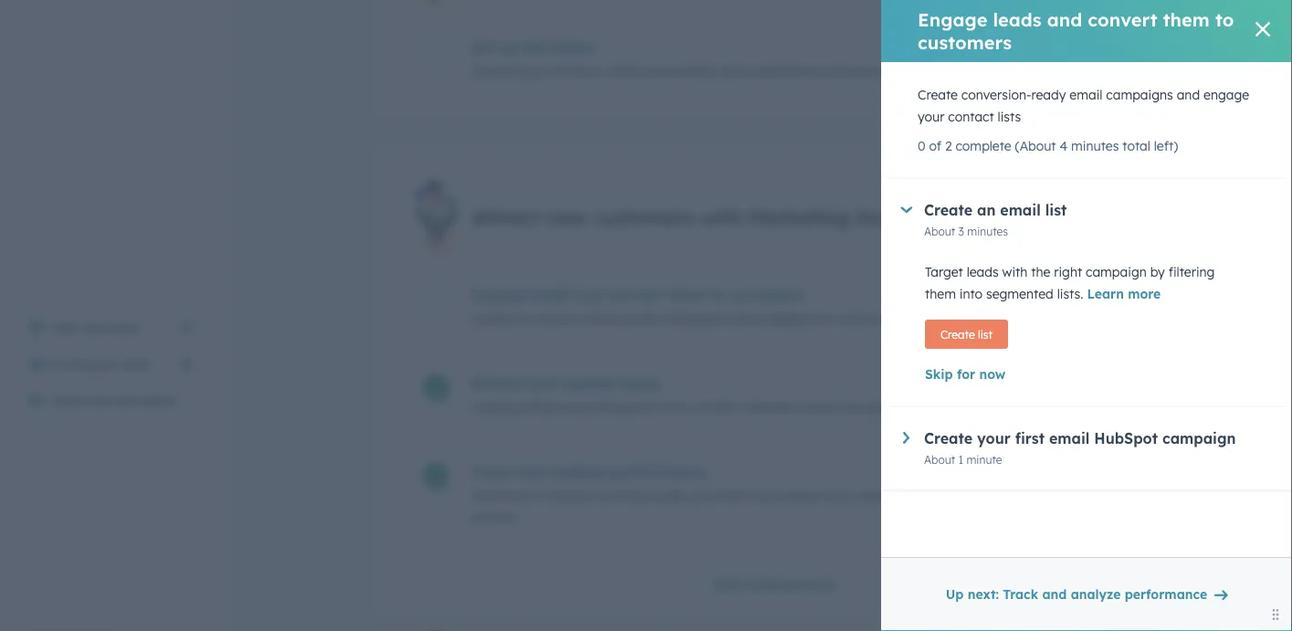 Task type: vqa. For each thing, say whether or not it's contained in the screenshot.
Recent corresponding to Recent Sales Email Clicked Date The last time a tracked sales email was clicked by this user
no



Task type: describe. For each thing, give the bounding box(es) containing it.
(2)
[[817, 576, 834, 592]]

forms
[[641, 399, 676, 415]]

close image
[[1256, 22, 1271, 37]]

hubspot inside the create your first email hubspot campaign about 1 minute
[[1095, 429, 1159, 448]]

engage leads and convert them to customers create conversion-ready email campaigns and engage your contact lists
[[472, 285, 911, 326]]

into inside target leads with the right campaign by filtering them into segmented lists.
[[960, 286, 983, 302]]

1 link opens in a new window image from the top
[[181, 317, 194, 339]]

import
[[472, 63, 515, 79]]

and inside set up the basics import your contacts, invite teammates, and understand hubspot properties
[[720, 63, 743, 79]]

track inside the track and analyze performance install your hubspot tracking code, and learn more about your visitors' website activity
[[472, 463, 513, 481]]

hubspot inside the track and analyze performance install your hubspot tracking code, and learn more about your visitors' website activity
[[543, 487, 597, 503]]

up next: track and analyze performance button
[[934, 576, 1240, 613]]

tasks
[[1040, 49, 1073, 65]]

start tasks
[[1005, 49, 1073, 65]]

job! for leads
[[1096, 399, 1115, 412]]

track and analyze performance install your hubspot tracking code, and learn more about your visitors' website activity
[[472, 463, 950, 525]]

tracking
[[600, 487, 650, 503]]

and inside engage leads and convert them to customers
[[1048, 8, 1083, 31]]

engage leads and convert them to customers
[[918, 8, 1235, 54]]

first
[[1016, 429, 1045, 448]]

create list link
[[925, 320, 1009, 349]]

teammates,
[[644, 63, 716, 79]]

your right install
[[513, 487, 540, 503]]

convert for engage leads and convert them to customers create conversion-ready email campaigns and engage your contact lists
[[608, 285, 664, 304]]

looking
[[594, 399, 638, 415]]

set up the basics import your contacts, invite teammates, and understand hubspot properties
[[472, 39, 938, 79]]

0%
[[1099, 287, 1115, 301]]

website inside attract and capture leads create professional-looking forms to convert website visitors into leads
[[745, 399, 791, 415]]

caret image
[[904, 432, 910, 444]]

learn
[[1088, 286, 1125, 302]]

engage leads and convert them to customers dialog
[[882, 0, 1293, 631]]

visitors'
[[855, 487, 901, 503]]

hubspot inside set up the basics import your contacts, invite teammates, and understand hubspot properties
[[819, 63, 872, 79]]

ready inside create conversion-ready email campaigns and engage your contact lists
[[1032, 87, 1067, 103]]

filtering
[[1169, 264, 1215, 280]]

engage for engage leads and convert them to customers create conversion-ready email campaigns and engage your contact lists
[[472, 285, 528, 304]]

(about
[[1016, 138, 1057, 154]]

[object object] complete progress bar for performance
[[978, 468, 1080, 474]]

create for your
[[925, 429, 973, 448]]

an
[[978, 201, 996, 219]]

3
[[959, 224, 965, 238]]

list inside create an email list about 3 minutes
[[1046, 201, 1067, 219]]

into inside attract and capture leads create professional-looking forms to convert website visitors into leads
[[841, 399, 864, 415]]

lists inside engage leads and convert them to customers create conversion-ready email campaigns and engage your contact lists
[[887, 310, 911, 326]]

convert inside attract and capture leads create professional-looking forms to convert website visitors into leads
[[696, 399, 741, 415]]

campaigns inside engage leads and convert them to customers create conversion-ready email campaigns and engage your contact lists
[[660, 310, 727, 326]]

invite
[[608, 63, 641, 79]]

create inside engage leads and convert them to customers create conversion-ready email campaigns and engage your contact lists
[[472, 310, 512, 326]]

set
[[472, 39, 495, 57]]

minutes for list
[[968, 224, 1009, 238]]

attract and capture leads button
[[472, 374, 967, 392]]

skip for now
[[925, 366, 1006, 382]]

performance inside button
[[1125, 587, 1208, 603]]

marketing
[[749, 204, 850, 229]]

up
[[500, 39, 519, 57]]

convert for engage leads and convert them to customers
[[1088, 8, 1158, 31]]

start overview demo
[[51, 393, 177, 409]]

leads up forms
[[621, 374, 660, 392]]

target
[[925, 264, 964, 280]]

the inside target leads with the right campaign by filtering them into segmented lists.
[[1032, 264, 1051, 280]]

view your plan
[[51, 320, 140, 336]]

team
[[120, 356, 152, 372]]

leads for target leads with the right campaign by filtering them into segmented lists.
[[967, 264, 999, 280]]

plan
[[114, 320, 140, 336]]

0
[[918, 138, 926, 154]]

engage leads and convert them to customers button
[[472, 285, 967, 304]]

up next: track and analyze performance
[[946, 587, 1208, 603]]

great job! for track and analyze performance
[[1064, 487, 1115, 501]]

segmented
[[987, 286, 1054, 302]]

and inside button
[[1043, 587, 1067, 603]]

professional-
[[516, 399, 594, 415]]

start tasks button
[[982, 39, 1115, 75]]

next:
[[968, 587, 999, 603]]

understand
[[747, 63, 816, 79]]

overview
[[85, 393, 139, 409]]

invite your team
[[51, 356, 152, 372]]

email inside create an email list about 3 minutes
[[1001, 201, 1041, 219]]

great for track and analyze performance
[[1064, 487, 1093, 501]]

up
[[946, 587, 964, 603]]

create for an
[[925, 201, 973, 219]]

hide completed (2) button
[[693, 573, 834, 597]]

1
[[959, 453, 964, 466]]

for
[[957, 366, 976, 382]]

lists inside create conversion-ready email campaigns and engage your contact lists
[[998, 109, 1022, 125]]

create conversion-ready email campaigns and engage your contact lists
[[918, 87, 1250, 125]]

learn more button
[[1088, 283, 1162, 305]]

0 of 2 complete (about 4 minutes total left)
[[918, 138, 1179, 154]]

campaigns inside create conversion-ready email campaigns and engage your contact lists
[[1107, 87, 1174, 103]]

website inside the track and analyze performance install your hubspot tracking code, and learn more about your visitors' website activity
[[904, 487, 950, 503]]

them for engage leads and convert them to customers create conversion-ready email campaigns and engage your contact lists
[[668, 285, 706, 304]]

about
[[785, 487, 821, 503]]

leads for engage leads and convert them to customers create conversion-ready email campaigns and engage your contact lists
[[532, 285, 571, 304]]

skip for now button
[[925, 364, 1249, 386]]

to for engage leads and convert them to customers create conversion-ready email campaigns and engage your contact lists
[[710, 285, 725, 304]]

email inside engage leads and convert them to customers create conversion-ready email campaigns and engage your contact lists
[[624, 310, 657, 326]]

caret image
[[901, 207, 913, 213]]

about inside the create your first email hubspot campaign about 1 minute
[[925, 453, 956, 466]]

attract for attract and capture leads create professional-looking forms to convert website visitors into leads
[[472, 374, 523, 392]]

them for engage leads and convert them to customers
[[1164, 8, 1210, 31]]

hub
[[856, 204, 897, 229]]

analyze inside the track and analyze performance install your hubspot tracking code, and learn more about your visitors' website activity
[[550, 463, 607, 481]]

completed
[[746, 576, 813, 592]]

hide
[[713, 576, 742, 592]]

engage inside engage leads and convert them to customers create conversion-ready email campaigns and engage your contact lists
[[758, 310, 804, 326]]

the inside set up the basics import your contacts, invite teammates, and understand hubspot properties
[[523, 39, 547, 57]]

engage inside create conversion-ready email campaigns and engage your contact lists
[[1204, 87, 1250, 103]]

invite your team button
[[18, 346, 205, 383]]

track inside button
[[1003, 587, 1039, 603]]

great for attract and capture leads
[[1064, 399, 1093, 412]]

and down 'professional-'
[[517, 463, 545, 481]]

demo
[[142, 393, 177, 409]]



Task type: locate. For each thing, give the bounding box(es) containing it.
start inside 'button'
[[1005, 49, 1036, 65]]

them left close icon
[[1164, 8, 1210, 31]]

0 vertical spatial [object object] complete progress bar
[[978, 380, 1080, 385]]

0 vertical spatial website
[[745, 399, 791, 415]]

campaign for hubspot
[[1163, 429, 1237, 448]]

0 vertical spatial ready
[[1032, 87, 1067, 103]]

engage for engage leads and convert them to customers
[[918, 8, 988, 31]]

0 horizontal spatial analyze
[[550, 463, 607, 481]]

website left visitors
[[745, 399, 791, 415]]

0 horizontal spatial campaign
[[1086, 264, 1147, 280]]

target leads with the right campaign by filtering them into segmented lists.
[[925, 264, 1215, 302]]

the right up
[[523, 39, 547, 57]]

email right an
[[1001, 201, 1041, 219]]

invite
[[51, 356, 86, 372]]

1 horizontal spatial hubspot
[[819, 63, 872, 79]]

2 [object object] complete progress bar from the top
[[978, 468, 1080, 474]]

to inside attract and capture leads create professional-looking forms to convert website visitors into leads
[[680, 399, 692, 415]]

link opens in a new window image
[[181, 317, 194, 339], [181, 322, 194, 334]]

create inside create an email list about 3 minutes
[[925, 201, 973, 219]]

minutes for complete
[[1072, 138, 1120, 154]]

and
[[1048, 8, 1083, 31], [720, 63, 743, 79], [1177, 87, 1201, 103], [575, 285, 604, 304], [731, 310, 754, 326], [527, 374, 555, 392], [517, 463, 545, 481], [690, 487, 713, 503], [1043, 587, 1067, 603]]

and down set up the basics button
[[720, 63, 743, 79]]

capture
[[560, 374, 616, 392]]

2 great from the top
[[1064, 487, 1093, 501]]

1 vertical spatial minutes
[[968, 224, 1009, 238]]

1 vertical spatial with
[[1003, 264, 1028, 280]]

leads inside target leads with the right campaign by filtering them into segmented lists.
[[967, 264, 999, 280]]

performance inside the track and analyze performance install your hubspot tracking code, and learn more about your visitors' website activity
[[611, 463, 706, 481]]

1 vertical spatial more
[[750, 487, 781, 503]]

minutes inside create an email list about 3 minutes
[[968, 224, 1009, 238]]

your inside button
[[90, 356, 117, 372]]

[object object] complete progress bar up first on the bottom of page
[[978, 380, 1080, 385]]

1 about from the top
[[925, 224, 956, 238]]

start down invite
[[51, 393, 81, 409]]

1 horizontal spatial campaign
[[1163, 429, 1237, 448]]

customers
[[918, 31, 1012, 54], [593, 204, 695, 229], [729, 285, 805, 304]]

more inside learn more button
[[1128, 286, 1162, 302]]

your inside set up the basics import your contacts, invite teammates, and understand hubspot properties
[[518, 63, 545, 79]]

0 vertical spatial hubspot
[[819, 63, 872, 79]]

2 horizontal spatial them
[[1164, 8, 1210, 31]]

campaign inside target leads with the right campaign by filtering them into segmented lists.
[[1086, 264, 1147, 280]]

1 job! from the top
[[1096, 399, 1115, 412]]

attract
[[472, 204, 541, 229], [472, 374, 523, 392]]

0 vertical spatial about
[[925, 224, 956, 238]]

0 vertical spatial great
[[1064, 399, 1093, 412]]

1 great job! from the top
[[1064, 399, 1115, 412]]

0 vertical spatial lists
[[998, 109, 1022, 125]]

2 vertical spatial to
[[680, 399, 692, 415]]

list
[[1046, 201, 1067, 219], [978, 328, 993, 341]]

hubspot left tracking
[[543, 487, 597, 503]]

2 about from the top
[[925, 453, 956, 466]]

2 vertical spatial hubspot
[[543, 487, 597, 503]]

to
[[1216, 8, 1235, 31], [710, 285, 725, 304], [680, 399, 692, 415]]

0 vertical spatial track
[[472, 463, 513, 481]]

about inside create an email list about 3 minutes
[[925, 224, 956, 238]]

1 vertical spatial [object object] complete progress bar
[[978, 468, 1080, 474]]

0 horizontal spatial them
[[668, 285, 706, 304]]

customers inside engage leads and convert them to customers
[[918, 31, 1012, 54]]

1 horizontal spatial engage
[[918, 8, 988, 31]]

contacts,
[[549, 63, 604, 79]]

your inside the create your first email hubspot campaign about 1 minute
[[978, 429, 1011, 448]]

view
[[51, 320, 80, 336]]

1 horizontal spatial to
[[710, 285, 725, 304]]

job! down skip for now button
[[1096, 399, 1115, 412]]

leads right 'target'
[[967, 264, 999, 280]]

0 horizontal spatial more
[[750, 487, 781, 503]]

basics
[[551, 39, 597, 57]]

campaigns up total
[[1107, 87, 1174, 103]]

your inside create conversion-ready email campaigns and engage your contact lists
[[918, 109, 945, 125]]

to left close icon
[[1216, 8, 1235, 31]]

1 horizontal spatial minutes
[[1072, 138, 1120, 154]]

to inside engage leads and convert them to customers
[[1216, 8, 1235, 31]]

more
[[1128, 286, 1162, 302], [750, 487, 781, 503]]

start
[[1005, 49, 1036, 65], [51, 393, 81, 409]]

2 horizontal spatial convert
[[1088, 8, 1158, 31]]

and inside attract and capture leads create professional-looking forms to convert website visitors into leads
[[527, 374, 555, 392]]

0 horizontal spatial the
[[523, 39, 547, 57]]

set up the basics button
[[472, 39, 967, 57]]

them down attract new customers with marketing hub
[[668, 285, 706, 304]]

and up 'professional-'
[[527, 374, 555, 392]]

1 vertical spatial track
[[1003, 587, 1039, 603]]

campaign for right
[[1086, 264, 1147, 280]]

lists left create list link
[[887, 310, 911, 326]]

1 [object object] complete progress bar from the top
[[978, 380, 1080, 385]]

0 vertical spatial campaign
[[1086, 264, 1147, 280]]

attract inside attract and capture leads create professional-looking forms to convert website visitors into leads
[[472, 374, 523, 392]]

0 vertical spatial with
[[701, 204, 743, 229]]

minutes down an
[[968, 224, 1009, 238]]

into
[[960, 286, 983, 302], [841, 399, 864, 415]]

them inside engage leads and convert them to customers create conversion-ready email campaigns and engage your contact lists
[[668, 285, 706, 304]]

into down 'target'
[[960, 286, 983, 302]]

customers up properties
[[918, 31, 1012, 54]]

leads down new
[[532, 285, 571, 304]]

email
[[1070, 87, 1103, 103], [1001, 201, 1041, 219], [624, 310, 657, 326], [1050, 429, 1090, 448]]

them
[[1164, 8, 1210, 31], [668, 285, 706, 304], [925, 286, 956, 302]]

2 attract from the top
[[472, 374, 523, 392]]

to for engage leads and convert them to customers
[[1216, 8, 1235, 31]]

1 horizontal spatial the
[[1032, 264, 1051, 280]]

0 horizontal spatial start
[[51, 393, 81, 409]]

great
[[1064, 399, 1093, 412], [1064, 487, 1093, 501]]

0 vertical spatial into
[[960, 286, 983, 302]]

your right about
[[824, 487, 851, 503]]

1 horizontal spatial customers
[[729, 285, 805, 304]]

1 vertical spatial into
[[841, 399, 864, 415]]

1 horizontal spatial engage
[[1204, 87, 1250, 103]]

email right first on the bottom of page
[[1050, 429, 1090, 448]]

0 vertical spatial job!
[[1096, 399, 1115, 412]]

customers down "marketing"
[[729, 285, 805, 304]]

1 vertical spatial lists
[[887, 310, 911, 326]]

0 horizontal spatial performance
[[611, 463, 706, 481]]

start left tasks
[[1005, 49, 1036, 65]]

customers right new
[[593, 204, 695, 229]]

1 horizontal spatial list
[[1046, 201, 1067, 219]]

1 vertical spatial customers
[[593, 204, 695, 229]]

by
[[1151, 264, 1166, 280]]

ready inside engage leads and convert them to customers create conversion-ready email campaigns and engage your contact lists
[[586, 310, 620, 326]]

track right next:
[[1003, 587, 1039, 603]]

attract new customers with marketing hub
[[472, 204, 897, 229]]

with inside target leads with the right campaign by filtering them into segmented lists.
[[1003, 264, 1028, 280]]

job! for performance
[[1096, 487, 1115, 501]]

4
[[1060, 138, 1068, 154]]

about left "3"
[[925, 224, 956, 238]]

analyze inside up next: track and analyze performance button
[[1071, 587, 1121, 603]]

lists.
[[1058, 286, 1084, 302]]

minutes
[[1072, 138, 1120, 154], [968, 224, 1009, 238]]

great job!
[[1064, 399, 1115, 412], [1064, 487, 1115, 501]]

leads inside engage leads and convert them to customers
[[994, 8, 1042, 31]]

0 vertical spatial to
[[1216, 8, 1235, 31]]

to down attract new customers with marketing hub
[[710, 285, 725, 304]]

0 horizontal spatial contact
[[838, 310, 884, 326]]

campaign inside the create your first email hubspot campaign about 1 minute
[[1163, 429, 1237, 448]]

right
[[1055, 264, 1083, 280]]

and up tasks
[[1048, 8, 1083, 31]]

1 horizontal spatial performance
[[1125, 587, 1208, 603]]

and up left) at the right top of page
[[1177, 87, 1201, 103]]

to right forms
[[680, 399, 692, 415]]

and down the engage leads and convert them to customers button in the top of the page
[[731, 310, 754, 326]]

into right visitors
[[841, 399, 864, 415]]

create inside attract and capture leads create professional-looking forms to convert website visitors into leads
[[472, 399, 512, 415]]

website right visitors'
[[904, 487, 950, 503]]

start overview demo link
[[18, 383, 205, 419]]

1 vertical spatial engage
[[758, 310, 804, 326]]

leads
[[994, 8, 1042, 31], [967, 264, 999, 280], [532, 285, 571, 304], [621, 374, 660, 392], [868, 399, 900, 415]]

start for start tasks
[[1005, 49, 1036, 65]]

start for start overview demo
[[51, 393, 81, 409]]

ready down start tasks 'button'
[[1032, 87, 1067, 103]]

create inside create list link
[[941, 328, 975, 341]]

1 vertical spatial engage
[[472, 285, 528, 304]]

your inside 'link'
[[84, 320, 111, 336]]

view your plan link
[[18, 310, 205, 346]]

your up minute
[[978, 429, 1011, 448]]

0 horizontal spatial into
[[841, 399, 864, 415]]

code,
[[653, 487, 686, 503]]

0 vertical spatial conversion-
[[962, 87, 1032, 103]]

0 vertical spatial list
[[1046, 201, 1067, 219]]

1 vertical spatial hubspot
[[1095, 429, 1159, 448]]

leads for engage leads and convert them to customers
[[994, 8, 1042, 31]]

convert inside engage leads and convert them to customers create conversion-ready email campaigns and engage your contact lists
[[608, 285, 664, 304]]

1 vertical spatial list
[[978, 328, 993, 341]]

with left "marketing"
[[701, 204, 743, 229]]

1 vertical spatial to
[[710, 285, 725, 304]]

0 vertical spatial engage
[[1204, 87, 1250, 103]]

0 vertical spatial convert
[[1088, 8, 1158, 31]]

0 horizontal spatial to
[[680, 399, 692, 415]]

now
[[980, 366, 1006, 382]]

1 vertical spatial job!
[[1096, 487, 1115, 501]]

contact inside create conversion-ready email campaigns and engage your contact lists
[[949, 109, 995, 125]]

of
[[930, 138, 942, 154]]

conversion-
[[962, 87, 1032, 103], [516, 310, 586, 326]]

more inside the track and analyze performance install your hubspot tracking code, and learn more about your visitors' website activity
[[750, 487, 781, 503]]

2 vertical spatial convert
[[696, 399, 741, 415]]

1 horizontal spatial start
[[1005, 49, 1036, 65]]

1 horizontal spatial into
[[960, 286, 983, 302]]

0 horizontal spatial list
[[978, 328, 993, 341]]

skip
[[925, 366, 954, 382]]

install
[[472, 487, 509, 503]]

your
[[518, 63, 545, 79], [918, 109, 945, 125], [807, 310, 834, 326], [84, 320, 111, 336], [90, 356, 117, 372], [978, 429, 1011, 448], [513, 487, 540, 503], [824, 487, 851, 503]]

ready
[[1032, 87, 1067, 103], [586, 310, 620, 326]]

0 vertical spatial engage
[[918, 8, 988, 31]]

convert inside engage leads and convert them to customers
[[1088, 8, 1158, 31]]

1 attract from the top
[[472, 204, 541, 229]]

great job! down skip for now button
[[1064, 399, 1115, 412]]

campaigns down the engage leads and convert them to customers button in the top of the page
[[660, 310, 727, 326]]

create inside the create your first email hubspot campaign about 1 minute
[[925, 429, 973, 448]]

them down 'target'
[[925, 286, 956, 302]]

conversion- inside create conversion-ready email campaigns and engage your contact lists
[[962, 87, 1032, 103]]

1 horizontal spatial more
[[1128, 286, 1162, 302]]

website
[[745, 399, 791, 415], [904, 487, 950, 503]]

create inside create conversion-ready email campaigns and engage your contact lists
[[918, 87, 958, 103]]

1 horizontal spatial ready
[[1032, 87, 1067, 103]]

the
[[523, 39, 547, 57], [1032, 264, 1051, 280]]

0 horizontal spatial customers
[[593, 204, 695, 229]]

0 horizontal spatial engage
[[472, 285, 528, 304]]

your left 'team'
[[90, 356, 117, 372]]

engage
[[1204, 87, 1250, 103], [758, 310, 804, 326]]

and down new
[[575, 285, 604, 304]]

create list
[[941, 328, 993, 341]]

create an email list about 3 minutes
[[925, 201, 1067, 238]]

0 vertical spatial contact
[[949, 109, 995, 125]]

about
[[925, 224, 956, 238], [925, 453, 956, 466]]

with up segmented
[[1003, 264, 1028, 280]]

the left right
[[1032, 264, 1051, 280]]

1 vertical spatial attract
[[472, 374, 523, 392]]

list up right
[[1046, 201, 1067, 219]]

with
[[701, 204, 743, 229], [1003, 264, 1028, 280]]

customers inside engage leads and convert them to customers create conversion-ready email campaigns and engage your contact lists
[[729, 285, 805, 304]]

attract for attract new customers with marketing hub
[[472, 204, 541, 229]]

1 horizontal spatial contact
[[949, 109, 995, 125]]

more right learn on the right of page
[[750, 487, 781, 503]]

great job! down the create your first email hubspot campaign about 1 minute
[[1064, 487, 1115, 501]]

properties
[[876, 63, 938, 79]]

track up install
[[472, 463, 513, 481]]

engage inside engage leads and convert them to customers
[[918, 8, 988, 31]]

0 vertical spatial customers
[[918, 31, 1012, 54]]

[object object] complete progress bar for leads
[[978, 380, 1080, 385]]

[object object] complete progress bar
[[978, 380, 1080, 385], [978, 468, 1080, 474]]

contact inside engage leads and convert them to customers create conversion-ready email campaigns and engage your contact lists
[[838, 310, 884, 326]]

list up now at the right bottom of page
[[978, 328, 993, 341]]

hubspot left properties
[[819, 63, 872, 79]]

customers for engage leads and convert them to customers
[[918, 31, 1012, 54]]

to inside engage leads and convert them to customers create conversion-ready email campaigns and engage your contact lists
[[710, 285, 725, 304]]

hide completed (2)
[[713, 576, 834, 592]]

track and analyze performance button
[[472, 463, 967, 481]]

0 horizontal spatial convert
[[608, 285, 664, 304]]

1 horizontal spatial track
[[1003, 587, 1039, 603]]

2 vertical spatial customers
[[729, 285, 805, 304]]

1 horizontal spatial convert
[[696, 399, 741, 415]]

1 vertical spatial campaigns
[[660, 310, 727, 326]]

1 horizontal spatial conversion-
[[962, 87, 1032, 103]]

total
[[1123, 138, 1151, 154]]

great down the create your first email hubspot campaign about 1 minute
[[1064, 487, 1093, 501]]

learn more
[[1088, 286, 1162, 302]]

complete
[[956, 138, 1012, 154]]

engage inside engage leads and convert them to customers create conversion-ready email campaigns and engage your contact lists
[[472, 285, 528, 304]]

performance
[[611, 463, 706, 481], [1125, 587, 1208, 603]]

conversion- inside engage leads and convert them to customers create conversion-ready email campaigns and engage your contact lists
[[516, 310, 586, 326]]

hubspot down skip for now button
[[1095, 429, 1159, 448]]

create
[[918, 87, 958, 103], [925, 201, 973, 219], [472, 310, 512, 326], [941, 328, 975, 341], [472, 399, 512, 415], [925, 429, 973, 448]]

1 vertical spatial website
[[904, 487, 950, 503]]

0 horizontal spatial conversion-
[[516, 310, 586, 326]]

attract and capture leads create professional-looking forms to convert website visitors into leads
[[472, 374, 900, 415]]

attract up 'professional-'
[[472, 374, 523, 392]]

engage
[[918, 8, 988, 31], [472, 285, 528, 304]]

email inside the create your first email hubspot campaign about 1 minute
[[1050, 429, 1090, 448]]

your inside engage leads and convert them to customers create conversion-ready email campaigns and engage your contact lists
[[807, 310, 834, 326]]

0 vertical spatial performance
[[611, 463, 706, 481]]

2 horizontal spatial hubspot
[[1095, 429, 1159, 448]]

leads up start tasks
[[994, 8, 1042, 31]]

great down skip for now button
[[1064, 399, 1093, 412]]

lists up complete
[[998, 109, 1022, 125]]

email down the engage leads and convert them to customers button in the top of the page
[[624, 310, 657, 326]]

0 horizontal spatial minutes
[[968, 224, 1009, 238]]

hubspot
[[819, 63, 872, 79], [1095, 429, 1159, 448], [543, 487, 597, 503]]

email down tasks
[[1070, 87, 1103, 103]]

minutes right 4
[[1072, 138, 1120, 154]]

analyze
[[550, 463, 607, 481], [1071, 587, 1121, 603]]

2 great job! from the top
[[1064, 487, 1115, 501]]

create for conversion-
[[918, 87, 958, 103]]

0 vertical spatial attract
[[472, 204, 541, 229]]

new
[[547, 204, 587, 229]]

1 horizontal spatial lists
[[998, 109, 1022, 125]]

0 horizontal spatial website
[[745, 399, 791, 415]]

conversion- up complete
[[962, 87, 1032, 103]]

job! down the create your first email hubspot campaign about 1 minute
[[1096, 487, 1115, 501]]

your left plan
[[84, 320, 111, 336]]

your down up
[[518, 63, 545, 79]]

minute
[[967, 453, 1003, 466]]

1 vertical spatial contact
[[838, 310, 884, 326]]

attract left new
[[472, 204, 541, 229]]

them inside engage leads and convert them to customers
[[1164, 8, 1210, 31]]

1 vertical spatial conversion-
[[516, 310, 586, 326]]

1 vertical spatial ready
[[586, 310, 620, 326]]

0 vertical spatial analyze
[[550, 463, 607, 481]]

2
[[946, 138, 953, 154]]

leads right visitors
[[868, 399, 900, 415]]

1 vertical spatial analyze
[[1071, 587, 1121, 603]]

email inside create conversion-ready email campaigns and engage your contact lists
[[1070, 87, 1103, 103]]

0 horizontal spatial with
[[701, 204, 743, 229]]

visitors
[[795, 399, 838, 415]]

2 job! from the top
[[1096, 487, 1115, 501]]

and down track and analyze performance button
[[690, 487, 713, 503]]

customers for engage leads and convert them to customers create conversion-ready email campaigns and engage your contact lists
[[729, 285, 805, 304]]

1 horizontal spatial campaigns
[[1107, 87, 1174, 103]]

about left "1"
[[925, 453, 956, 466]]

contact
[[949, 109, 995, 125], [838, 310, 884, 326]]

0 horizontal spatial hubspot
[[543, 487, 597, 503]]

them inside target leads with the right campaign by filtering them into segmented lists.
[[925, 286, 956, 302]]

1 great from the top
[[1064, 399, 1093, 412]]

and inside create conversion-ready email campaigns and engage your contact lists
[[1177, 87, 1201, 103]]

ready up capture
[[586, 310, 620, 326]]

1 vertical spatial great job!
[[1064, 487, 1115, 501]]

0 horizontal spatial campaigns
[[660, 310, 727, 326]]

and right next:
[[1043, 587, 1067, 603]]

1 vertical spatial convert
[[608, 285, 664, 304]]

1 vertical spatial start
[[51, 393, 81, 409]]

your up visitors
[[807, 310, 834, 326]]

[object object] complete progress bar down first on the bottom of page
[[978, 468, 1080, 474]]

learn
[[717, 487, 747, 503]]

your up of
[[918, 109, 945, 125]]

activity
[[472, 509, 517, 525]]

more down by
[[1128, 286, 1162, 302]]

convert
[[1088, 8, 1158, 31], [608, 285, 664, 304], [696, 399, 741, 415]]

1 vertical spatial great
[[1064, 487, 1093, 501]]

2 horizontal spatial to
[[1216, 8, 1235, 31]]

conversion- up capture
[[516, 310, 586, 326]]

2 link opens in a new window image from the top
[[181, 322, 194, 334]]

create your first email hubspot campaign about 1 minute
[[925, 429, 1237, 466]]

left)
[[1155, 138, 1179, 154]]

0 horizontal spatial lists
[[887, 310, 911, 326]]

0 vertical spatial more
[[1128, 286, 1162, 302]]

create for list
[[941, 328, 975, 341]]

great job! for attract and capture leads
[[1064, 399, 1115, 412]]

1 horizontal spatial with
[[1003, 264, 1028, 280]]

2 horizontal spatial customers
[[918, 31, 1012, 54]]

leads inside engage leads and convert them to customers create conversion-ready email campaigns and engage your contact lists
[[532, 285, 571, 304]]



